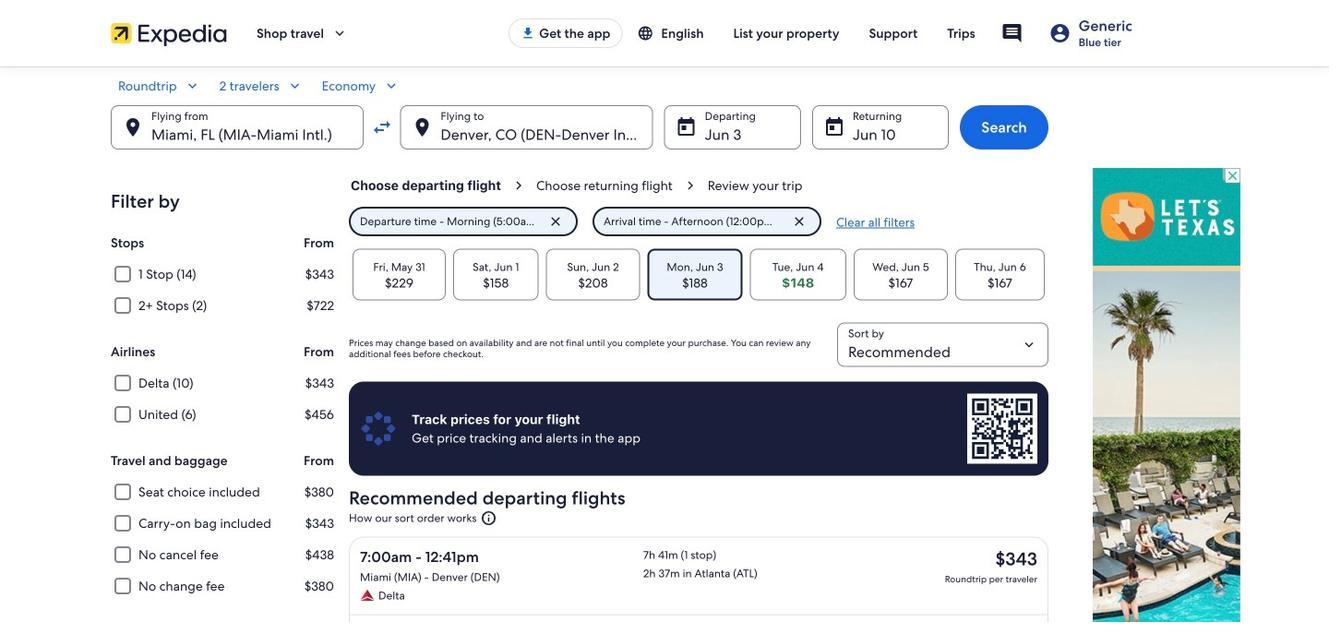 Task type: vqa. For each thing, say whether or not it's contained in the screenshot.
Walt for $68
no



Task type: describe. For each thing, give the bounding box(es) containing it.
step 1 of 3. choose departing flight. current page, choose departing flight element
[[349, 177, 535, 196]]

download the app button image
[[521, 26, 536, 41]]

loyalty lowtier image
[[1050, 22, 1072, 44]]

swap origin and destination image
[[371, 116, 393, 139]]

2 small image from the left
[[287, 78, 303, 94]]

trailing image
[[332, 25, 348, 42]]

oneky blue tier logo image
[[360, 410, 397, 447]]

qr code image
[[968, 393, 1038, 465]]



Task type: locate. For each thing, give the bounding box(es) containing it.
region
[[349, 382, 1049, 476]]

2 horizontal spatial small image
[[383, 78, 400, 94]]

small image
[[638, 25, 662, 42]]

step 2 of 3. choose returning flight, choose returning flight element
[[535, 177, 706, 196]]

communication center icon image
[[1002, 22, 1024, 44]]

1 small image from the left
[[184, 78, 201, 94]]

theme default image
[[481, 510, 497, 527]]

0 horizontal spatial small image
[[184, 78, 201, 94]]

small image
[[184, 78, 201, 94], [287, 78, 303, 94], [383, 78, 400, 94]]

tab list
[[349, 249, 1049, 301]]

1 horizontal spatial small image
[[287, 78, 303, 94]]

list
[[349, 483, 1049, 622]]

None search field
[[111, 78, 1049, 150]]

expedia logo image
[[111, 20, 227, 46]]

3 small image from the left
[[383, 78, 400, 94]]



